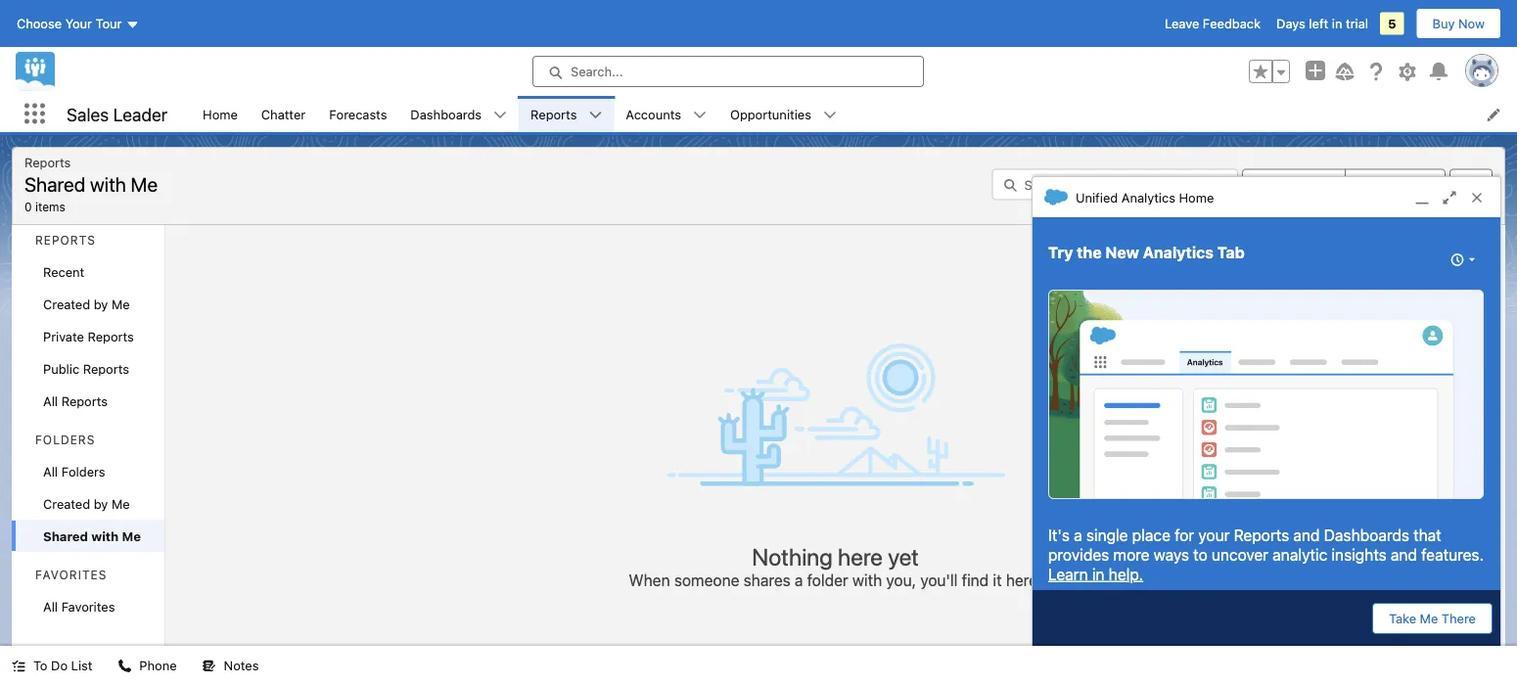 Task type: describe. For each thing, give the bounding box(es) containing it.
buy now button
[[1416, 8, 1502, 39]]

features.
[[1421, 545, 1484, 564]]

try
[[1048, 243, 1073, 262]]

here
[[838, 543, 883, 570]]

new folder
[[1362, 177, 1429, 192]]

reports inside reports link
[[531, 107, 577, 121]]

there
[[1442, 611, 1476, 626]]

in inside it's a single place for your reports and dashboards that provides more ways to uncover analytic insights and features. learn in help.
[[1092, 565, 1105, 583]]

search... button
[[533, 56, 924, 87]]

take me there
[[1389, 611, 1476, 626]]

accounts list item
[[614, 96, 718, 132]]

phone
[[139, 658, 177, 673]]

nothing here yet when someone shares a folder with you, you'll find it here.
[[629, 543, 1042, 589]]

try the new analytics tab
[[1048, 243, 1245, 262]]

unified analytics home image
[[1048, 290, 1484, 499]]

text default image inside accounts list item
[[693, 108, 707, 122]]

text default image inside dashboards list item
[[493, 108, 507, 122]]

someone
[[674, 570, 739, 589]]

left
[[1309, 16, 1329, 31]]

unified analytics home
[[1076, 190, 1214, 205]]

single
[[1086, 526, 1128, 544]]

new inside unified analytics home dialog
[[1106, 243, 1139, 262]]

new report button
[[1243, 170, 1344, 199]]

to do list button
[[0, 646, 104, 685]]

shares
[[744, 570, 791, 589]]

a inside nothing here yet when someone shares a folder with you, you'll find it here.
[[795, 570, 803, 589]]

phone button
[[106, 646, 189, 685]]

insights
[[1332, 545, 1387, 564]]

created by me for shared
[[43, 496, 130, 511]]

here.
[[1006, 570, 1042, 589]]

you'll
[[920, 570, 958, 589]]

1 vertical spatial and
[[1391, 545, 1417, 564]]

public reports link
[[12, 352, 164, 385]]

reports inside private reports link
[[88, 329, 134, 344]]

for
[[1175, 526, 1194, 544]]

public
[[43, 361, 79, 376]]

learn in help. link
[[1048, 565, 1143, 583]]

recent link
[[12, 255, 164, 288]]

shared inside reports shared with me 0 items
[[24, 172, 85, 195]]

you,
[[886, 570, 916, 589]]

folder
[[807, 570, 848, 589]]

dashboards inside dashboards link
[[411, 107, 482, 121]]

unified analytics home dialog
[[1032, 176, 1502, 646]]

recent
[[43, 264, 84, 279]]

provides
[[1048, 545, 1109, 564]]

me inside dialog
[[1420, 611, 1438, 626]]

reports link
[[519, 96, 589, 132]]

yet
[[888, 543, 919, 570]]

days left in trial
[[1277, 16, 1368, 31]]

text default image inside reports 'list item'
[[589, 108, 602, 122]]

private
[[43, 329, 84, 344]]

with inside shared with me link
[[91, 529, 119, 543]]

accounts
[[626, 107, 681, 121]]

forecasts link
[[317, 96, 399, 132]]

leader
[[113, 104, 167, 125]]

new for new report
[[1259, 177, 1285, 192]]

opportunities link
[[718, 96, 823, 132]]

to
[[33, 658, 47, 673]]

created by me for private
[[43, 297, 130, 311]]

find
[[962, 570, 989, 589]]

analytic
[[1273, 545, 1328, 564]]

choose your tour button
[[16, 8, 140, 39]]

me for created by me link associated with with
[[112, 496, 130, 511]]

buy
[[1433, 16, 1455, 31]]

reports inside all reports link
[[61, 394, 108, 408]]

folder
[[1392, 177, 1429, 192]]

public reports
[[43, 361, 129, 376]]

all reports link
[[12, 385, 164, 417]]

private reports
[[43, 329, 134, 344]]

0 vertical spatial and
[[1294, 526, 1320, 544]]

1 vertical spatial shared
[[43, 529, 88, 543]]

dashboards link
[[399, 96, 493, 132]]

feedback
[[1203, 16, 1261, 31]]

the
[[1077, 243, 1102, 262]]

it's a single place for your reports and dashboards that provides more ways to uncover analytic insights and features. learn in help.
[[1048, 526, 1484, 583]]

0 vertical spatial favorites
[[35, 568, 107, 582]]

text default image inside phone button
[[118, 659, 132, 673]]

reports inside public reports link
[[83, 361, 129, 376]]

it's
[[1048, 526, 1070, 544]]

0 vertical spatial analytics
[[1122, 190, 1176, 205]]

items
[[35, 200, 65, 213]]

me inside reports shared with me 0 items
[[131, 172, 158, 195]]

all folders link
[[12, 455, 164, 487]]

notes
[[224, 658, 259, 673]]

notes button
[[191, 646, 271, 685]]

tour
[[96, 16, 122, 31]]

new report
[[1259, 177, 1329, 192]]

text default image inside to do list button
[[12, 659, 25, 673]]

trial
[[1346, 16, 1368, 31]]

me for shared with me link
[[122, 529, 141, 543]]

it
[[993, 570, 1002, 589]]

reports inside it's a single place for your reports and dashboards that provides more ways to uncover analytic insights and features. learn in help.
[[1234, 526, 1289, 544]]

shared with me link
[[12, 520, 164, 552]]

reports list item
[[519, 96, 614, 132]]

opportunities
[[730, 107, 811, 121]]

Search folders shared with me... text field
[[992, 169, 1238, 200]]

sales leader
[[67, 104, 167, 125]]

report
[[1289, 177, 1329, 192]]

all reports
[[43, 394, 108, 408]]

all for all folders
[[43, 464, 58, 479]]

opportunities list item
[[718, 96, 849, 132]]

all folders
[[43, 464, 105, 479]]

do
[[51, 658, 68, 673]]



Task type: locate. For each thing, give the bounding box(es) containing it.
shared up items
[[24, 172, 85, 195]]

text default image left to
[[12, 659, 25, 673]]

1 horizontal spatial in
[[1332, 16, 1342, 31]]

in right left
[[1332, 16, 1342, 31]]

0 vertical spatial folders
[[35, 433, 95, 447]]

text default image inside notes button
[[202, 659, 216, 673]]

shared
[[24, 172, 85, 195], [43, 529, 88, 543]]

2 all from the top
[[43, 464, 58, 479]]

0 vertical spatial a
[[1074, 526, 1082, 544]]

help.
[[1109, 565, 1143, 583]]

created for private
[[43, 297, 90, 311]]

home inside list
[[203, 107, 238, 121]]

home
[[203, 107, 238, 121], [1179, 190, 1214, 205]]

0 vertical spatial with
[[90, 172, 126, 195]]

by for reports
[[94, 297, 108, 311]]

new left folder
[[1362, 177, 1388, 192]]

2 vertical spatial all
[[43, 599, 58, 614]]

1 vertical spatial created
[[43, 496, 90, 511]]

learn
[[1048, 565, 1088, 583]]

me down the all folders link
[[122, 529, 141, 543]]

0 horizontal spatial a
[[795, 570, 803, 589]]

nothing
[[752, 543, 833, 570]]

me for created by me link corresponding to reports
[[112, 297, 130, 311]]

created by me link for reports
[[12, 288, 164, 320]]

text default image right opportunities at top
[[823, 108, 837, 122]]

text default image
[[493, 108, 507, 122], [589, 108, 602, 122], [1044, 186, 1068, 209], [12, 659, 25, 673]]

created down recent
[[43, 297, 90, 311]]

your
[[1199, 526, 1230, 544]]

2 created from the top
[[43, 496, 90, 511]]

a right it's
[[1074, 526, 1082, 544]]

by for with
[[94, 496, 108, 511]]

forecasts
[[329, 107, 387, 121]]

dashboards up insights
[[1324, 526, 1410, 544]]

uncover
[[1212, 545, 1269, 564]]

folders up the all folders at the bottom
[[35, 433, 95, 447]]

all up to do list button at the bottom of page
[[43, 599, 58, 614]]

0 vertical spatial all
[[43, 394, 58, 408]]

1 vertical spatial favorites
[[61, 599, 115, 614]]

a left folder
[[795, 570, 803, 589]]

tab
[[1217, 243, 1245, 262]]

1 vertical spatial folders
[[61, 464, 105, 479]]

with inside reports shared with me 0 items
[[90, 172, 126, 195]]

text default image
[[693, 108, 707, 122], [823, 108, 837, 122], [118, 659, 132, 673], [202, 659, 216, 673]]

and up analytic
[[1294, 526, 1320, 544]]

leave feedback
[[1165, 16, 1261, 31]]

list containing home
[[191, 96, 1517, 132]]

dashboards list item
[[399, 96, 519, 132]]

accounts link
[[614, 96, 693, 132]]

created for shared
[[43, 496, 90, 511]]

text default image inside opportunities list item
[[823, 108, 837, 122]]

folders up shared with me link
[[61, 464, 105, 479]]

text default image left notes on the bottom
[[202, 659, 216, 673]]

created by me down the all folders link
[[43, 496, 130, 511]]

1 by from the top
[[94, 297, 108, 311]]

with down the all folders link
[[91, 529, 119, 543]]

2 horizontal spatial new
[[1362, 177, 1388, 192]]

with down sales leader
[[90, 172, 126, 195]]

chatter
[[261, 107, 306, 121]]

that
[[1414, 526, 1442, 544]]

list
[[191, 96, 1517, 132]]

list
[[71, 658, 92, 673]]

buy now
[[1433, 16, 1485, 31]]

text default image inside unified analytics home dialog
[[1044, 186, 1068, 209]]

created by me
[[43, 297, 130, 311], [43, 496, 130, 511]]

me up the private reports
[[112, 297, 130, 311]]

by up the private reports
[[94, 297, 108, 311]]

all favorites
[[43, 599, 115, 614]]

0 horizontal spatial home
[[203, 107, 238, 121]]

when
[[629, 570, 670, 589]]

reports down the private reports
[[83, 361, 129, 376]]

all for all reports
[[43, 394, 58, 408]]

shared with me
[[43, 529, 141, 543]]

sales
[[67, 104, 109, 125]]

0
[[24, 200, 32, 213]]

analytics right unified
[[1122, 190, 1176, 205]]

0 vertical spatial in
[[1332, 16, 1342, 31]]

favorites
[[35, 568, 107, 582], [61, 599, 115, 614]]

home left chatter link
[[203, 107, 238, 121]]

place
[[1132, 526, 1171, 544]]

now
[[1459, 16, 1485, 31]]

all
[[43, 394, 58, 408], [43, 464, 58, 479], [43, 599, 58, 614]]

all for all favorites
[[43, 599, 58, 614]]

chatter link
[[249, 96, 317, 132]]

new right the in the top right of the page
[[1106, 243, 1139, 262]]

1 horizontal spatial a
[[1074, 526, 1082, 544]]

your
[[65, 16, 92, 31]]

leave feedback link
[[1165, 16, 1261, 31]]

3 all from the top
[[43, 599, 58, 614]]

0 horizontal spatial and
[[1294, 526, 1320, 544]]

1 horizontal spatial dashboards
[[1324, 526, 1410, 544]]

all down public
[[43, 394, 58, 408]]

1 horizontal spatial and
[[1391, 545, 1417, 564]]

leave
[[1165, 16, 1199, 31]]

1 horizontal spatial home
[[1179, 190, 1214, 205]]

0 vertical spatial created
[[43, 297, 90, 311]]

me right 'take'
[[1420, 611, 1438, 626]]

folders
[[35, 433, 95, 447], [61, 464, 105, 479]]

0 horizontal spatial in
[[1092, 565, 1105, 583]]

ways
[[1154, 545, 1189, 564]]

group
[[1249, 60, 1290, 83]]

with left you,
[[853, 570, 882, 589]]

search...
[[571, 64, 623, 79]]

analytics
[[1122, 190, 1176, 205], [1143, 243, 1214, 262]]

new
[[1259, 177, 1285, 192], [1362, 177, 1388, 192], [1106, 243, 1139, 262]]

1 vertical spatial a
[[795, 570, 803, 589]]

1 created from the top
[[43, 297, 90, 311]]

created by me link for with
[[12, 487, 164, 520]]

to
[[1193, 545, 1208, 564]]

1 vertical spatial created by me
[[43, 496, 130, 511]]

1 vertical spatial home
[[1179, 190, 1214, 205]]

created down the all folders at the bottom
[[43, 496, 90, 511]]

all favorites link
[[12, 590, 164, 623]]

reports up uncover
[[1234, 526, 1289, 544]]

home link
[[191, 96, 249, 132]]

reports up items
[[24, 155, 71, 169]]

choose
[[17, 16, 62, 31]]

in left the help.
[[1092, 565, 1105, 583]]

1 vertical spatial by
[[94, 496, 108, 511]]

2 by from the top
[[94, 496, 108, 511]]

text default image left unified
[[1044, 186, 1068, 209]]

0 vertical spatial home
[[203, 107, 238, 121]]

a
[[1074, 526, 1082, 544], [795, 570, 803, 589]]

2 created by me link from the top
[[12, 487, 164, 520]]

0 horizontal spatial new
[[1106, 243, 1139, 262]]

1 all from the top
[[43, 394, 58, 408]]

created by me up private reports link
[[43, 297, 130, 311]]

0 horizontal spatial dashboards
[[411, 107, 482, 121]]

1 created by me link from the top
[[12, 288, 164, 320]]

new folder button
[[1345, 169, 1446, 200]]

5
[[1388, 16, 1396, 31]]

take me there link
[[1373, 603, 1493, 634]]

reports shared with me 0 items
[[24, 155, 158, 213]]

favorites up all favorites
[[35, 568, 107, 582]]

home inside dialog
[[1179, 190, 1214, 205]]

to do list
[[33, 658, 92, 673]]

new left report
[[1259, 177, 1285, 192]]

0 vertical spatial by
[[94, 297, 108, 311]]

me down leader
[[131, 172, 158, 195]]

0 vertical spatial dashboards
[[411, 107, 482, 121]]

1 horizontal spatial new
[[1259, 177, 1285, 192]]

created by me link up the private reports
[[12, 288, 164, 320]]

created
[[43, 297, 90, 311], [43, 496, 90, 511]]

unified
[[1076, 190, 1118, 205]]

1 vertical spatial dashboards
[[1324, 526, 1410, 544]]

a inside it's a single place for your reports and dashboards that provides more ways to uncover analytic insights and features. learn in help.
[[1074, 526, 1082, 544]]

reports up public reports link
[[88, 329, 134, 344]]

more
[[1113, 545, 1150, 564]]

0 vertical spatial created by me link
[[12, 288, 164, 320]]

shared down the all folders at the bottom
[[43, 529, 88, 543]]

text default image left reports link
[[493, 108, 507, 122]]

reports down public reports
[[61, 394, 108, 408]]

take
[[1389, 611, 1417, 626]]

reports
[[531, 107, 577, 121], [24, 155, 71, 169], [35, 233, 96, 247], [88, 329, 134, 344], [83, 361, 129, 376], [61, 394, 108, 408], [1234, 526, 1289, 544]]

analytics left tab
[[1143, 243, 1214, 262]]

and
[[1294, 526, 1320, 544], [1391, 545, 1417, 564]]

reports down search...
[[531, 107, 577, 121]]

0 vertical spatial shared
[[24, 172, 85, 195]]

created by me link up shared with me
[[12, 487, 164, 520]]

by
[[94, 297, 108, 311], [94, 496, 108, 511]]

reports up recent
[[35, 233, 96, 247]]

text default image right "accounts"
[[693, 108, 707, 122]]

reports inside reports shared with me 0 items
[[24, 155, 71, 169]]

1 vertical spatial in
[[1092, 565, 1105, 583]]

1 created by me from the top
[[43, 297, 130, 311]]

2 vertical spatial with
[[853, 570, 882, 589]]

dashboards inside it's a single place for your reports and dashboards that provides more ways to uncover analytic insights and features. learn in help.
[[1324, 526, 1410, 544]]

days
[[1277, 16, 1306, 31]]

all down all reports
[[43, 464, 58, 479]]

choose your tour
[[17, 16, 122, 31]]

me
[[131, 172, 158, 195], [112, 297, 130, 311], [112, 496, 130, 511], [122, 529, 141, 543], [1420, 611, 1438, 626]]

text default image down search...
[[589, 108, 602, 122]]

home up 'try the new analytics tab'
[[1179, 190, 1214, 205]]

1 vertical spatial created by me link
[[12, 487, 164, 520]]

2 created by me from the top
[[43, 496, 130, 511]]

new for new folder
[[1362, 177, 1388, 192]]

1 vertical spatial all
[[43, 464, 58, 479]]

1 vertical spatial analytics
[[1143, 243, 1214, 262]]

with
[[90, 172, 126, 195], [91, 529, 119, 543], [853, 570, 882, 589]]

created by me link
[[12, 288, 164, 320], [12, 487, 164, 520]]

favorites up list
[[61, 599, 115, 614]]

and down that
[[1391, 545, 1417, 564]]

text default image left phone
[[118, 659, 132, 673]]

dashboards right forecasts on the left
[[411, 107, 482, 121]]

me up shared with me
[[112, 496, 130, 511]]

with inside nothing here yet when someone shares a folder with you, you'll find it here.
[[853, 570, 882, 589]]

by up shared with me
[[94, 496, 108, 511]]

0 vertical spatial created by me
[[43, 297, 130, 311]]

1 vertical spatial with
[[91, 529, 119, 543]]



Task type: vqa. For each thing, say whether or not it's contained in the screenshot.
yet
yes



